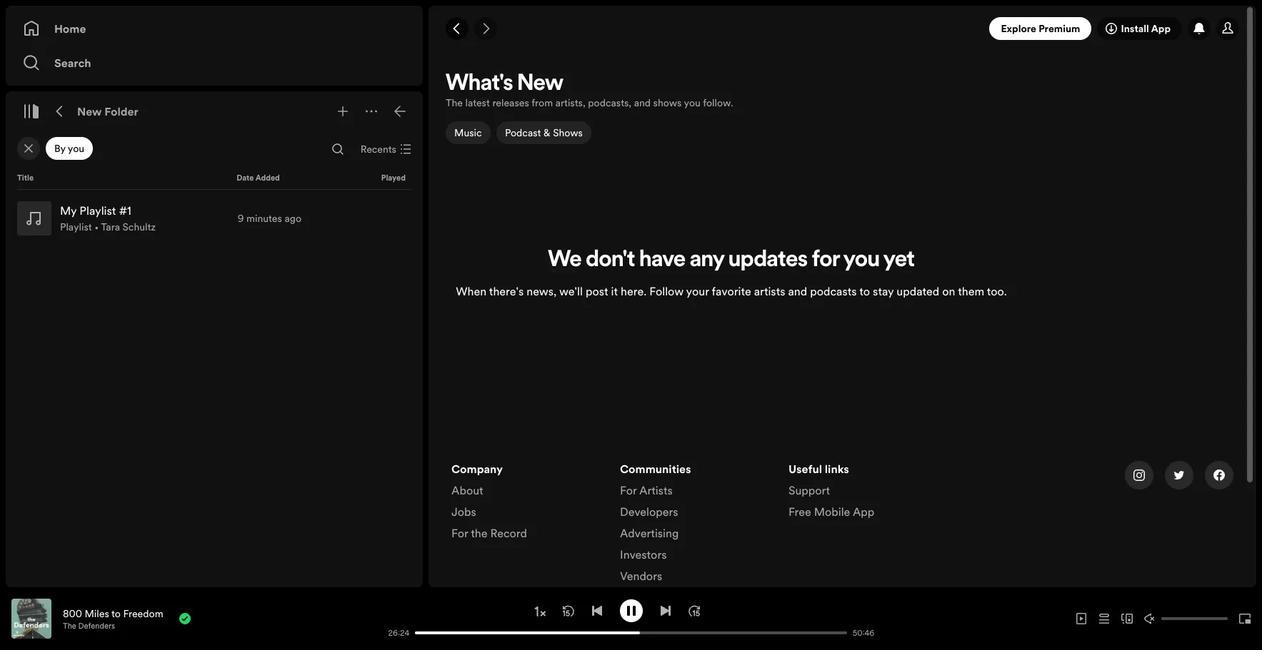 Task type: describe. For each thing, give the bounding box(es) containing it.
facebook image
[[1214, 470, 1225, 482]]

app inside 'top bar and user menu' element
[[1152, 21, 1171, 36]]

Music checkbox
[[446, 121, 491, 144]]

support
[[789, 483, 830, 499]]

for inside communities for artists developers advertising investors vendors
[[620, 483, 637, 499]]

by
[[54, 141, 66, 156]]

previous image
[[591, 606, 603, 617]]

and inside what's new the latest releases from artists, podcasts, and shows you follow.
[[634, 96, 651, 110]]

for the record link
[[452, 526, 527, 548]]

1 horizontal spatial and
[[788, 284, 808, 300]]

them
[[958, 284, 985, 300]]

releases
[[493, 96, 529, 110]]

explore
[[1001, 21, 1037, 36]]

stay
[[873, 284, 894, 300]]

•
[[94, 220, 99, 234]]

useful
[[789, 462, 822, 478]]

i remember everything (feat. kacey musgraves) - song and lyrics by zach bryan, kacey musgraves | spotify element
[[429, 69, 1257, 651]]

schultz
[[123, 220, 156, 234]]

list containing communities
[[620, 462, 772, 590]]

follow
[[650, 284, 684, 300]]

the defenders link
[[63, 621, 115, 632]]

freedom
[[123, 607, 163, 621]]

top bar and user menu element
[[429, 6, 1257, 51]]

advertising
[[620, 526, 679, 542]]

news,
[[527, 284, 557, 300]]

vendors link
[[620, 569, 663, 590]]

install
[[1121, 21, 1150, 36]]

we don't have any updates for you yet
[[548, 250, 915, 272]]

now playing: 800 miles to freedom by the defenders footer
[[11, 599, 381, 639]]

follow.
[[703, 96, 733, 110]]

advertising link
[[620, 526, 679, 548]]

&
[[543, 126, 550, 140]]

communities for artists developers advertising investors vendors
[[620, 462, 691, 585]]

list containing company
[[452, 462, 603, 548]]

jobs link
[[452, 505, 476, 526]]

home link
[[23, 14, 406, 43]]

company about jobs for the record
[[452, 462, 527, 542]]

developers
[[620, 505, 679, 520]]

skip forward 15 seconds image
[[688, 606, 700, 617]]

player controls element
[[208, 600, 882, 639]]

now playing view image
[[34, 606, 45, 617]]

connect to a device image
[[1122, 614, 1133, 625]]

investors link
[[620, 548, 667, 569]]

record
[[490, 526, 527, 542]]

post
[[586, 284, 608, 300]]

artists
[[640, 483, 673, 499]]

yet
[[884, 250, 915, 272]]

useful links support free mobile app
[[789, 462, 875, 520]]

Recents, List view field
[[349, 138, 420, 161]]

search in your library image
[[332, 144, 343, 155]]

shows
[[553, 126, 583, 140]]

800
[[63, 607, 82, 621]]

the inside 800 miles to freedom the defenders
[[63, 621, 76, 632]]

what's new the latest releases from artists, podcasts, and shows you follow.
[[446, 73, 733, 110]]

from
[[532, 96, 553, 110]]

for inside "company about jobs for the record"
[[452, 526, 468, 542]]

shows
[[653, 96, 682, 110]]

latest
[[465, 96, 490, 110]]

for
[[812, 250, 840, 272]]

company
[[452, 462, 503, 478]]

new inside what's new the latest releases from artists, podcasts, and shows you follow.
[[518, 73, 564, 96]]

miles
[[85, 607, 109, 621]]

skip back 15 seconds image
[[563, 606, 574, 617]]

you inside option
[[68, 141, 84, 156]]

search link
[[23, 49, 406, 77]]

main element
[[6, 6, 423, 588]]

explore premium
[[1001, 21, 1081, 36]]

go back image
[[452, 23, 463, 34]]

group inside main "element"
[[11, 196, 417, 242]]

date
[[237, 173, 254, 184]]

podcasts
[[810, 284, 857, 300]]

premium
[[1039, 21, 1081, 36]]

when there's news, we'll post it here. follow your favorite artists and podcasts to stay updated on them too.
[[456, 284, 1007, 300]]

home
[[54, 21, 86, 36]]

install app link
[[1098, 17, 1183, 40]]

we
[[548, 250, 582, 272]]

about link
[[452, 483, 483, 505]]

800 miles to freedom the defenders
[[63, 607, 163, 632]]

investors
[[620, 548, 667, 563]]

too.
[[987, 284, 1007, 300]]

app inside useful links support free mobile app
[[853, 505, 875, 520]]

title
[[17, 173, 34, 184]]



Task type: vqa. For each thing, say whether or not it's contained in the screenshot.
the Playlist •
no



Task type: locate. For each thing, give the bounding box(es) containing it.
0 vertical spatial new
[[518, 73, 564, 96]]

1 horizontal spatial new
[[518, 73, 564, 96]]

on
[[943, 284, 956, 300]]

and left shows
[[634, 96, 651, 110]]

50:46
[[853, 628, 875, 639]]

played
[[381, 173, 406, 184]]

the
[[471, 526, 488, 542]]

the left the defenders
[[63, 621, 76, 632]]

new left folder
[[77, 104, 102, 119]]

0 horizontal spatial to
[[111, 607, 121, 621]]

you right shows
[[684, 96, 701, 110]]

podcast & shows
[[505, 126, 583, 140]]

0 horizontal spatial and
[[634, 96, 651, 110]]

0 horizontal spatial for
[[452, 526, 468, 542]]

2 list from the left
[[620, 462, 772, 590]]

0 horizontal spatial app
[[853, 505, 875, 520]]

free mobile app link
[[789, 505, 875, 526]]

1 vertical spatial app
[[853, 505, 875, 520]]

updates
[[729, 250, 808, 272]]

new inside button
[[77, 104, 102, 119]]

links
[[825, 462, 849, 478]]

26:24
[[388, 628, 410, 639]]

1 horizontal spatial for
[[620, 483, 637, 499]]

developers link
[[620, 505, 679, 526]]

800 miles to freedom link
[[63, 607, 163, 621]]

By you checkbox
[[46, 137, 93, 160]]

don't
[[586, 250, 635, 272]]

music
[[454, 126, 482, 140]]

the
[[446, 96, 463, 110], [63, 621, 76, 632]]

to inside i remember everything (feat. kacey musgraves) - song and lyrics by zach bryan, kacey musgraves | spotify element
[[860, 284, 870, 300]]

the left latest
[[446, 96, 463, 110]]

list containing useful links
[[789, 462, 940, 526]]

here.
[[621, 284, 647, 300]]

list
[[452, 462, 603, 548], [620, 462, 772, 590], [789, 462, 940, 526]]

the inside what's new the latest releases from artists, podcasts, and shows you follow.
[[446, 96, 463, 110]]

0 horizontal spatial you
[[68, 141, 84, 156]]

date added
[[237, 173, 280, 184]]

we'll
[[559, 284, 583, 300]]

jobs
[[452, 505, 476, 520]]

and
[[634, 96, 651, 110], [788, 284, 808, 300]]

podcasts,
[[588, 96, 632, 110]]

defenders
[[78, 621, 115, 632]]

Podcast & Shows checkbox
[[496, 121, 591, 144]]

new folder button
[[74, 100, 141, 123]]

clear filters image
[[23, 143, 34, 154]]

go forward image
[[480, 23, 492, 34]]

recents
[[361, 142, 397, 156]]

volume off image
[[1145, 614, 1156, 625]]

podcast
[[505, 126, 541, 140]]

it
[[611, 284, 618, 300]]

1 horizontal spatial list
[[620, 462, 772, 590]]

vendors
[[620, 569, 663, 585]]

0 vertical spatial the
[[446, 96, 463, 110]]

you right 'for'
[[844, 250, 880, 272]]

added
[[256, 173, 280, 184]]

favorite
[[712, 284, 751, 300]]

pause image
[[626, 606, 637, 617]]

for left artists
[[620, 483, 637, 499]]

for left the in the bottom of the page
[[452, 526, 468, 542]]

new folder
[[77, 104, 138, 119]]

to right miles
[[111, 607, 121, 621]]

None search field
[[326, 138, 349, 161]]

updated
[[897, 284, 940, 300]]

tara
[[101, 220, 120, 234]]

by you
[[54, 141, 84, 156]]

communities
[[620, 462, 691, 478]]

2 horizontal spatial you
[[844, 250, 880, 272]]

what's new image
[[1194, 23, 1205, 34]]

1 vertical spatial to
[[111, 607, 121, 621]]

what's
[[446, 73, 513, 96]]

to inside 800 miles to freedom the defenders
[[111, 607, 121, 621]]

to
[[860, 284, 870, 300], [111, 607, 121, 621]]

1 vertical spatial you
[[68, 141, 84, 156]]

when
[[456, 284, 487, 300]]

new
[[518, 73, 564, 96], [77, 104, 102, 119]]

twitter image
[[1174, 470, 1185, 482]]

instagram image
[[1134, 470, 1145, 482]]

your
[[686, 284, 709, 300]]

0 vertical spatial to
[[860, 284, 870, 300]]

1 horizontal spatial to
[[860, 284, 870, 300]]

2 vertical spatial you
[[844, 250, 880, 272]]

0 horizontal spatial list
[[452, 462, 603, 548]]

mobile
[[814, 505, 851, 520]]

1 horizontal spatial the
[[446, 96, 463, 110]]

1 horizontal spatial app
[[1152, 21, 1171, 36]]

0 vertical spatial app
[[1152, 21, 1171, 36]]

0 vertical spatial for
[[620, 483, 637, 499]]

install app
[[1121, 21, 1171, 36]]

support link
[[789, 483, 830, 505]]

next image
[[660, 606, 671, 617]]

to left stay
[[860, 284, 870, 300]]

0 horizontal spatial new
[[77, 104, 102, 119]]

there's
[[489, 284, 524, 300]]

group containing playlist
[[11, 196, 417, 242]]

app right mobile
[[853, 505, 875, 520]]

1 vertical spatial the
[[63, 621, 76, 632]]

artists
[[754, 284, 786, 300]]

app
[[1152, 21, 1171, 36], [853, 505, 875, 520]]

group
[[11, 196, 417, 242]]

playlist • tara schultz
[[60, 220, 156, 234]]

for
[[620, 483, 637, 499], [452, 526, 468, 542]]

about
[[452, 483, 483, 499]]

playlist
[[60, 220, 92, 234]]

1 vertical spatial new
[[77, 104, 102, 119]]

you
[[684, 96, 701, 110], [68, 141, 84, 156], [844, 250, 880, 272]]

any
[[690, 250, 725, 272]]

you inside what's new the latest releases from artists, podcasts, and shows you follow.
[[684, 96, 701, 110]]

app right install
[[1152, 21, 1171, 36]]

artists,
[[556, 96, 586, 110]]

0 vertical spatial and
[[634, 96, 651, 110]]

1 vertical spatial and
[[788, 284, 808, 300]]

1 vertical spatial for
[[452, 526, 468, 542]]

have
[[640, 250, 686, 272]]

explore premium button
[[990, 17, 1092, 40]]

folder
[[105, 104, 138, 119]]

1 horizontal spatial you
[[684, 96, 701, 110]]

and right the artists
[[788, 284, 808, 300]]

free
[[789, 505, 812, 520]]

you right by
[[68, 141, 84, 156]]

search
[[54, 55, 91, 71]]

2 horizontal spatial list
[[789, 462, 940, 526]]

change speed image
[[533, 605, 547, 619]]

none search field inside main "element"
[[326, 138, 349, 161]]

0 horizontal spatial the
[[63, 621, 76, 632]]

new up podcast & shows
[[518, 73, 564, 96]]

0 vertical spatial you
[[684, 96, 701, 110]]

for artists link
[[620, 483, 673, 505]]

3 list from the left
[[789, 462, 940, 526]]

1 list from the left
[[452, 462, 603, 548]]



